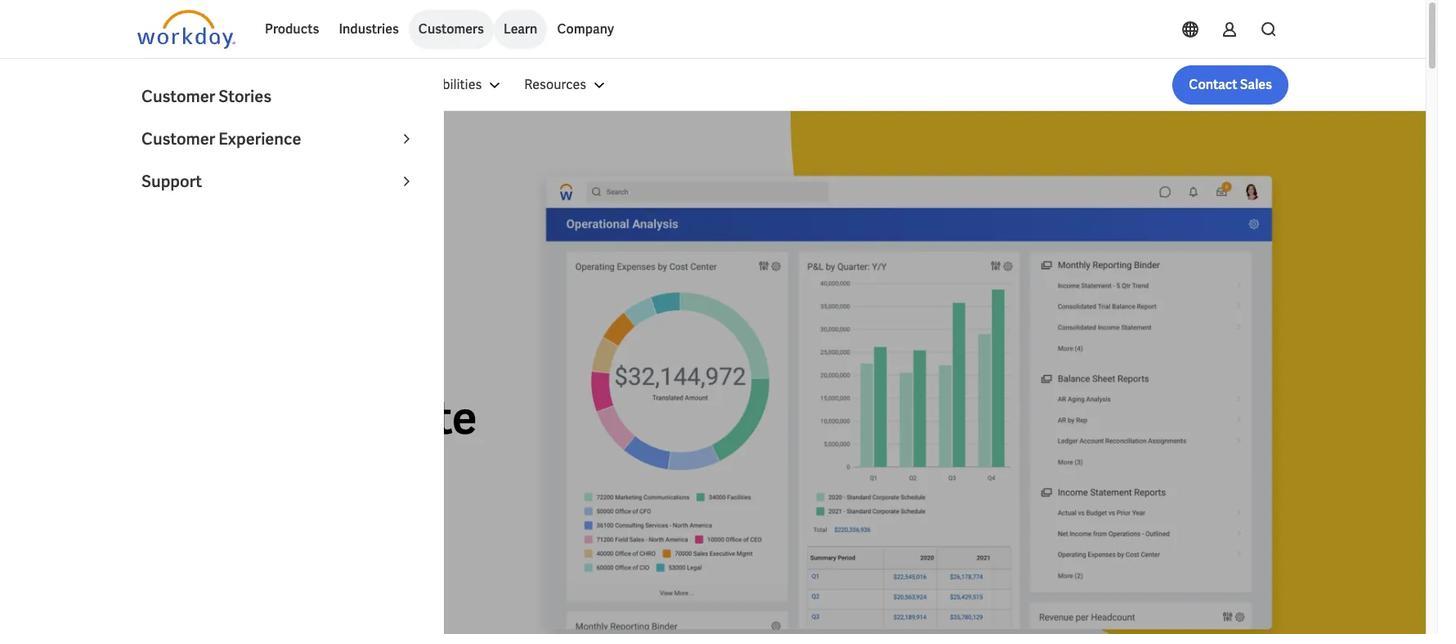 Task type: vqa. For each thing, say whether or not it's contained in the screenshot.
Company dropdown button
yes



Task type: locate. For each thing, give the bounding box(es) containing it.
customer experience
[[141, 128, 301, 150]]

1 customer from the top
[[141, 86, 215, 107]]

contact sales
[[1189, 76, 1273, 93]]

management
[[208, 74, 307, 96]]

stories
[[219, 86, 272, 107]]

menu
[[327, 65, 619, 105]]

customer experience button
[[132, 118, 426, 160]]

customer up customer experience
[[141, 86, 215, 107]]

customers
[[419, 20, 484, 38]]

contact sales link
[[1173, 65, 1289, 105]]

learn
[[504, 20, 538, 38]]

financial management link
[[137, 74, 327, 97]]

experience
[[219, 128, 301, 150]]

the finance system that helps you create value.
[[137, 283, 477, 500]]

resources button
[[515, 65, 619, 105]]

financial management operational analysis dashboard showing operating expense by cost center and p&l by quarter. image
[[530, 164, 1289, 635]]

finance
[[224, 283, 380, 343]]

learn button
[[494, 10, 547, 49]]

customer stories link
[[132, 75, 426, 118]]

value.
[[137, 440, 258, 500]]

customer
[[141, 86, 215, 107], [141, 128, 215, 150]]

financial management
[[137, 74, 307, 96]]

list containing capabilities
[[327, 65, 1289, 105]]

2 customer from the top
[[141, 128, 215, 150]]

the
[[137, 283, 215, 343]]

1 vertical spatial customer
[[141, 128, 215, 150]]

helps
[[137, 388, 250, 448]]

products
[[265, 20, 319, 38]]

customer stories
[[141, 86, 272, 107]]

list
[[327, 65, 1289, 105]]

products button
[[255, 10, 329, 49]]

customer up support
[[141, 128, 215, 150]]

company button
[[547, 10, 624, 49]]

customer inside customer stories link
[[141, 86, 215, 107]]

customer inside customer experience dropdown button
[[141, 128, 215, 150]]

0 vertical spatial customer
[[141, 86, 215, 107]]



Task type: describe. For each thing, give the bounding box(es) containing it.
you
[[259, 388, 335, 448]]

sales
[[1240, 76, 1273, 93]]

industries button
[[329, 10, 409, 49]]

create
[[344, 388, 477, 448]]

contact
[[1189, 76, 1238, 93]]

financial
[[137, 74, 205, 96]]

customer for customer stories
[[141, 86, 215, 107]]

system
[[137, 336, 286, 395]]

company
[[557, 20, 614, 38]]

menu containing capabilities
[[327, 65, 619, 105]]

go to the homepage image
[[137, 10, 236, 49]]

capabilities
[[412, 76, 482, 93]]

customer for customer experience
[[141, 128, 215, 150]]

that
[[296, 336, 383, 395]]

industries
[[339, 20, 399, 38]]

support button
[[132, 160, 426, 203]]

customers button
[[409, 10, 494, 49]]

resources
[[524, 76, 587, 93]]

capabilities button
[[402, 65, 515, 105]]

support
[[141, 171, 202, 192]]



